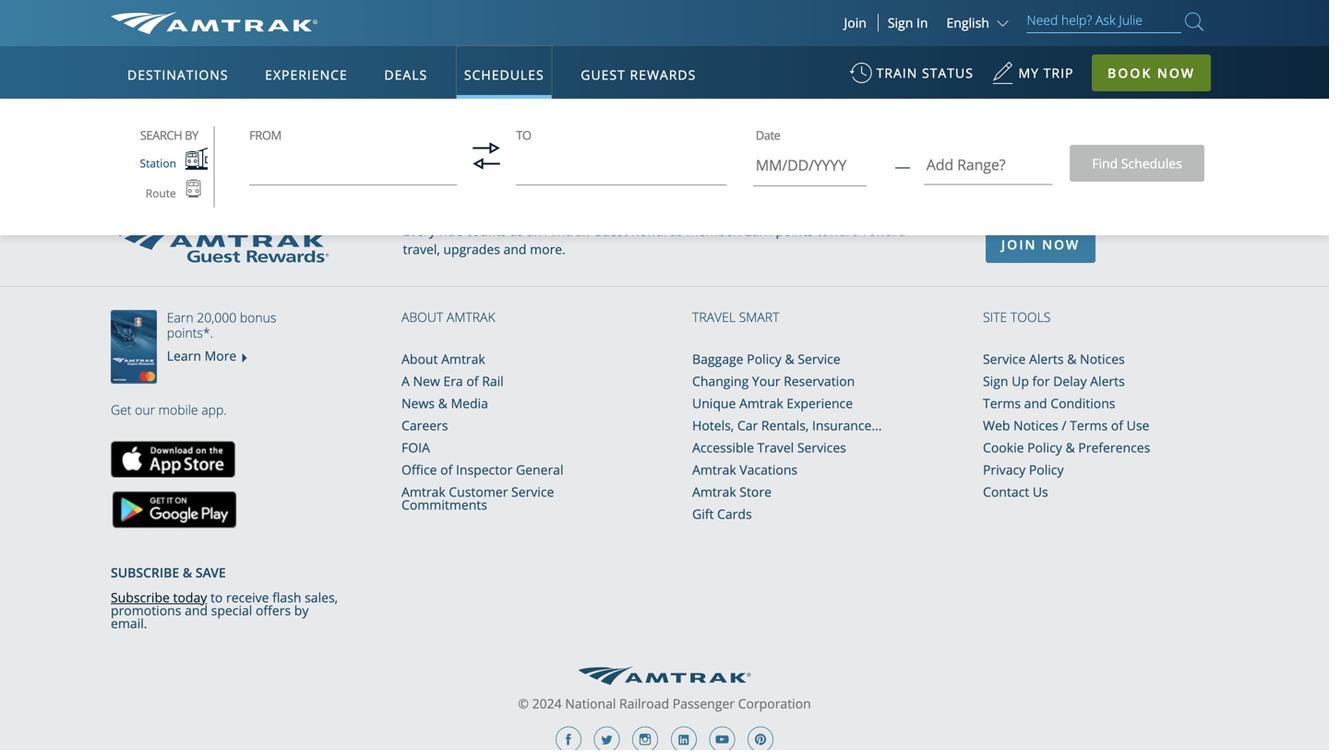 Task type: locate. For each thing, give the bounding box(es) containing it.
and down as
[[504, 241, 527, 258]]

guest inside popup button
[[581, 66, 626, 84]]

railroad
[[620, 695, 669, 713]]

1 vertical spatial terms
[[1070, 417, 1108, 434]]

prices right great
[[1067, 101, 1105, 118]]

amtrak guest rewards image
[[111, 227, 329, 263]]

banner
[[0, 0, 1330, 426]]

& up changing your reservation link
[[785, 350, 795, 368]]

& inside about amtrak a new era of rail news & media careers foia office of inspector general amtrak customer service commitments
[[438, 395, 448, 412]]

web notices / terms of use link
[[983, 417, 1150, 434]]

experience up the great
[[265, 66, 348, 84]]

subscribe
[[111, 564, 179, 581]]

reward
[[863, 222, 906, 240]]

amtrak down office
[[402, 483, 446, 501]]

terms up web
[[983, 395, 1021, 412]]

2 about from the top
[[402, 350, 438, 368]]

about
[[402, 309, 443, 326], [402, 350, 438, 368]]

travel smart
[[692, 309, 780, 326]]

1 horizontal spatial and
[[504, 241, 527, 258]]

office
[[402, 461, 437, 479]]

2 horizontal spatial and
[[1025, 395, 1048, 412]]

&
[[785, 350, 795, 368], [1067, 350, 1077, 368], [438, 395, 448, 412], [1066, 439, 1075, 456], [183, 564, 192, 581]]

about up about amtrak link
[[402, 309, 443, 326]]

site tools
[[983, 309, 1051, 326]]

rail
[[482, 372, 504, 390]]

accessible
[[692, 439, 754, 456]]

application
[[179, 154, 623, 413]]

privacy policy link
[[983, 461, 1064, 479]]

route_icon image
[[185, 179, 202, 199]]

upgrades
[[444, 241, 500, 258]]

of right office
[[441, 461, 453, 479]]

by inside to receive flash sales, promotions and special offers by email.
[[294, 602, 309, 619]]

new
[[413, 372, 440, 390]]

rent a car find reliable vehicles at great prices
[[873, 64, 1105, 118]]

alerts
[[1029, 350, 1064, 368], [1091, 372, 1125, 390]]

sign in
[[888, 14, 928, 31]]

1 about from the top
[[402, 309, 443, 326]]

a up reliable
[[925, 64, 937, 94]]

amtrak on twitter image
[[594, 727, 620, 751]]

more.
[[530, 241, 566, 258]]

notices down terms and conditions link
[[1014, 417, 1059, 434]]

learn
[[167, 347, 201, 365]]

and left to
[[185, 602, 208, 619]]

alerts up for at right
[[1029, 350, 1064, 368]]

& inside baggage policy & service changing your reservation unique amtrak experience hotels, car rentals, insurance... accessible travel services amtrak vacations amtrak store gift cards
[[785, 350, 795, 368]]

every
[[403, 222, 436, 240]]

now
[[1158, 64, 1196, 82]]

0 vertical spatial guest
[[581, 66, 626, 84]]

notices
[[1080, 350, 1125, 368], [1014, 417, 1059, 434]]

save
[[196, 564, 226, 581]]

from
[[249, 127, 281, 144]]

1 horizontal spatial a
[[925, 64, 937, 94]]

0 horizontal spatial service
[[512, 483, 554, 501]]

join
[[844, 14, 867, 31], [1002, 236, 1037, 254]]

foia link
[[402, 439, 430, 456]]

rentals,
[[762, 417, 809, 434]]

book
[[1108, 64, 1152, 82]]

earn inside 'earn 20,000 bonus points*. learn more'
[[167, 309, 194, 327]]

trusted
[[433, 94, 481, 112]]

0 horizontal spatial experience
[[265, 66, 348, 84]]

amtrak on linkedin image
[[671, 727, 697, 751]]

join inside banner
[[844, 14, 867, 31]]

1 vertical spatial experience
[[787, 395, 853, 412]]

join left the now
[[1002, 236, 1037, 254]]

book a hotel great prices with trusted hotel brands
[[319, 58, 518, 125]]

amtrak image up the destinations popup button on the left
[[111, 12, 318, 34]]

1 horizontal spatial car
[[942, 64, 977, 94]]

0 horizontal spatial and
[[185, 602, 208, 619]]

amtrak up more.
[[545, 222, 589, 240]]

application inside banner
[[179, 154, 623, 413]]

0 horizontal spatial prices
[[358, 94, 397, 112]]

preferences
[[1079, 439, 1151, 456]]

by up station_icon
[[185, 127, 198, 144]]

cookie
[[983, 439, 1024, 456]]

earn
[[745, 222, 773, 240], [167, 309, 194, 327]]

travel,
[[403, 241, 440, 258]]

& left save
[[183, 564, 192, 581]]

2 horizontal spatial of
[[1111, 417, 1124, 434]]

0 vertical spatial join
[[844, 14, 867, 31]]

terms
[[983, 395, 1021, 412], [1070, 417, 1108, 434]]

a inside rent a car find reliable vehicles at great prices
[[925, 64, 937, 94]]

0 horizontal spatial a
[[375, 58, 387, 88]]

about for about amtrak a new era of rail news & media careers foia office of inspector general amtrak customer service commitments
[[402, 350, 438, 368]]

regions map image
[[179, 154, 623, 413]]

1 horizontal spatial service
[[798, 350, 841, 368]]

1 horizontal spatial prices
[[1067, 101, 1105, 118]]

0 vertical spatial travel
[[692, 309, 736, 326]]

1 horizontal spatial travel
[[758, 439, 794, 456]]

sign left up
[[983, 372, 1009, 390]]

travel inside baggage policy & service changing your reservation unique amtrak experience hotels, car rentals, insurance... accessible travel services amtrak vacations amtrak store gift cards
[[758, 439, 794, 456]]

1 vertical spatial sign
[[983, 372, 1009, 390]]

promotions
[[111, 602, 181, 619]]

english
[[947, 14, 990, 31]]

earn left 20,000
[[167, 309, 194, 327]]

sign in button
[[888, 14, 928, 31]]

None field
[[249, 144, 457, 196], [516, 144, 727, 196], [249, 144, 457, 196], [516, 144, 727, 196]]

amtrak image up © 2024 national railroad passenger corporation
[[579, 667, 751, 685]]

amtrak image
[[111, 12, 318, 34], [579, 667, 751, 685]]

1 horizontal spatial sign
[[983, 372, 1009, 390]]

a right book
[[375, 58, 387, 88]]

sign
[[888, 14, 913, 31], [983, 372, 1009, 390]]

contact us link
[[983, 483, 1049, 501]]

book
[[319, 58, 369, 88]]

car inside baggage policy & service changing your reservation unique amtrak experience hotels, car rentals, insurance... accessible travel services amtrak vacations amtrak store gift cards
[[738, 417, 758, 434]]

pinterest image
[[748, 727, 774, 751]]

counts
[[466, 222, 507, 240]]

1 vertical spatial amtrak image
[[579, 667, 751, 685]]

1 horizontal spatial notices
[[1080, 350, 1125, 368]]

offers
[[256, 602, 291, 619]]

cards
[[717, 505, 752, 523]]

office of inspector general link
[[402, 461, 564, 479]]

2 horizontal spatial service
[[983, 350, 1026, 368]]

a inside book a hotel great prices with trusted hotel brands
[[375, 58, 387, 88]]

0 horizontal spatial of
[[441, 461, 453, 479]]

0 horizontal spatial terms
[[983, 395, 1021, 412]]

and down for at right
[[1025, 395, 1048, 412]]

guest inside every ride counts as an amtrak guest rewards member. earn points toward reward travel, upgrades and more.
[[593, 222, 628, 240]]

train status link
[[850, 55, 974, 101]]

footer
[[0, 202, 1330, 751], [111, 528, 346, 632]]

alerts up conditions
[[1091, 372, 1125, 390]]

0 vertical spatial car
[[942, 64, 977, 94]]

policy down / on the right of the page
[[1028, 439, 1063, 456]]

changing
[[692, 372, 749, 390]]

0 horizontal spatial join
[[844, 14, 867, 31]]

prices
[[358, 94, 397, 112], [1067, 101, 1105, 118]]

hotels image
[[203, 45, 295, 138]]

experience inside baggage policy & service changing your reservation unique amtrak experience hotels, car rentals, insurance... accessible travel services amtrak vacations amtrak store gift cards
[[787, 395, 853, 412]]

0 horizontal spatial alerts
[[1029, 350, 1064, 368]]

book now
[[1108, 64, 1196, 82]]

1 horizontal spatial by
[[294, 602, 309, 619]]

0 vertical spatial sign
[[888, 14, 913, 31]]

experience
[[265, 66, 348, 84], [787, 395, 853, 412]]

our
[[135, 401, 155, 419]]

1 vertical spatial car
[[738, 417, 758, 434]]

about up new
[[402, 350, 438, 368]]

0 vertical spatial amtrak image
[[111, 12, 318, 34]]

service inside baggage policy & service changing your reservation unique amtrak experience hotels, car rentals, insurance... accessible travel services amtrak vacations amtrak store gift cards
[[798, 350, 841, 368]]

1 vertical spatial travel
[[758, 439, 794, 456]]

0 vertical spatial earn
[[745, 222, 773, 240]]

1 horizontal spatial of
[[467, 372, 479, 390]]

1 vertical spatial rewards
[[631, 222, 683, 240]]

subscribe today
[[111, 589, 207, 606]]

car up accessible travel services "link"
[[738, 417, 758, 434]]

about inside about amtrak a new era of rail news & media careers foia office of inspector general amtrak customer service commitments
[[402, 350, 438, 368]]

1 horizontal spatial terms
[[1070, 417, 1108, 434]]

a new era of rail link
[[402, 372, 504, 390]]

join inside footer
[[1002, 236, 1037, 254]]

amtrak
[[545, 222, 589, 240], [447, 309, 495, 326], [441, 350, 485, 368], [740, 395, 784, 412], [692, 461, 736, 479], [402, 483, 446, 501], [692, 483, 736, 501]]

1 horizontal spatial join
[[1002, 236, 1037, 254]]

0 vertical spatial experience
[[265, 66, 348, 84]]

0 horizontal spatial sign
[[888, 14, 913, 31]]

service inside about amtrak a new era of rail news & media careers foia office of inspector general amtrak customer service commitments
[[512, 483, 554, 501]]

prices inside book a hotel great prices with trusted hotel brands
[[358, 94, 397, 112]]

0 vertical spatial about
[[402, 309, 443, 326]]

my
[[1019, 64, 1040, 82]]

policy up the your
[[747, 350, 782, 368]]

0 vertical spatial notices
[[1080, 350, 1125, 368]]

© 2024 national railroad passenger corporation
[[518, 695, 811, 713]]

member.
[[687, 222, 742, 240]]

0 horizontal spatial earn
[[167, 309, 194, 327]]

service up up
[[983, 350, 1026, 368]]

amtrak up gift cards link
[[692, 483, 736, 501]]

general
[[516, 461, 564, 479]]

2 vertical spatial and
[[185, 602, 208, 619]]

1 horizontal spatial earn
[[745, 222, 773, 240]]

service up reservation
[[798, 350, 841, 368]]

add range?
[[927, 155, 1006, 174]]

1 vertical spatial guest
[[593, 222, 628, 240]]

1 vertical spatial about
[[402, 350, 438, 368]]

0 vertical spatial rewards
[[630, 66, 696, 84]]

sign left 'in'
[[888, 14, 913, 31]]

to receive flash sales, promotions and special offers by email.
[[111, 589, 338, 632]]

of right era
[[467, 372, 479, 390]]

policy up us
[[1029, 461, 1064, 479]]

2 vertical spatial of
[[441, 461, 453, 479]]

news
[[402, 395, 435, 412]]

footer containing subscribe & save
[[111, 528, 346, 632]]

0 vertical spatial policy
[[747, 350, 782, 368]]

and inside every ride counts as an amtrak guest rewards member. earn points toward reward travel, upgrades and more.
[[504, 241, 527, 258]]

get
[[111, 401, 132, 419]]

amtrak customer service commitments link
[[402, 483, 554, 514]]

0 vertical spatial and
[[504, 241, 527, 258]]

0 horizontal spatial notices
[[1014, 417, 1059, 434]]

of left use
[[1111, 417, 1124, 434]]

join for join
[[844, 14, 867, 31]]

notices up delay
[[1080, 350, 1125, 368]]

service down general
[[512, 483, 554, 501]]

travel up baggage
[[692, 309, 736, 326]]

join left sign in button
[[844, 14, 867, 31]]

great prices with trusted hotel brands link
[[319, 94, 572, 125]]

amtrak vacations link
[[692, 461, 798, 479]]

every ride counts as an amtrak guest rewards member. earn points toward reward travel, upgrades and more.
[[403, 222, 906, 258]]

0 vertical spatial alerts
[[1029, 350, 1064, 368]]

banner containing join
[[0, 0, 1330, 426]]

1 vertical spatial join
[[1002, 236, 1037, 254]]

a
[[375, 58, 387, 88], [925, 64, 937, 94]]

0 horizontal spatial car
[[738, 417, 758, 434]]

your
[[752, 372, 781, 390]]

2024
[[532, 695, 562, 713]]

by right offers
[[294, 602, 309, 619]]

services
[[798, 439, 847, 456]]

& up delay
[[1067, 350, 1077, 368]]

terms down conditions
[[1070, 417, 1108, 434]]

trip
[[1044, 64, 1074, 82]]

earn left points
[[745, 222, 773, 240]]

1 vertical spatial alerts
[[1091, 372, 1125, 390]]

travel up vacations
[[758, 439, 794, 456]]

prices left with
[[358, 94, 397, 112]]

1 vertical spatial and
[[1025, 395, 1048, 412]]

1 vertical spatial by
[[294, 602, 309, 619]]

& down a new era of rail link
[[438, 395, 448, 412]]

cookie policy & preferences link
[[983, 439, 1151, 456]]

reservation
[[784, 372, 855, 390]]

experience down reservation
[[787, 395, 853, 412]]

schedules link
[[457, 46, 552, 100]]

1 horizontal spatial experience
[[787, 395, 853, 412]]

foia
[[402, 439, 430, 456]]

amtrak up era
[[441, 350, 485, 368]]

car up vehicles
[[942, 64, 977, 94]]

1 vertical spatial earn
[[167, 309, 194, 327]]

0 vertical spatial by
[[185, 127, 198, 144]]

1 vertical spatial of
[[1111, 417, 1124, 434]]

terms and conditions link
[[983, 395, 1116, 412]]

amtrak on instagram image
[[633, 727, 658, 751]]

vehicles
[[957, 101, 1009, 118]]

privacy
[[983, 461, 1026, 479]]



Task type: describe. For each thing, give the bounding box(es) containing it.
hotels,
[[692, 417, 734, 434]]

subscribe today link
[[111, 589, 207, 606]]

baggage
[[692, 350, 744, 368]]

search by
[[140, 127, 198, 144]]

destinations
[[127, 66, 229, 84]]

1 horizontal spatial amtrak image
[[579, 667, 751, 685]]

20,000
[[197, 309, 237, 327]]

sign inside service alerts & notices sign up for delay alerts terms and conditions web notices / terms of use cookie policy & preferences privacy policy contact us
[[983, 372, 1009, 390]]

up
[[1012, 372, 1029, 390]]

vacations
[[740, 461, 798, 479]]

footer containing every ride counts as an amtrak guest rewards member. earn points toward reward travel, upgrades and more.
[[0, 202, 1330, 751]]

amtrak on facebook image
[[556, 727, 582, 751]]

search
[[140, 127, 182, 144]]

status
[[922, 64, 974, 82]]

amtrak on youtube image
[[709, 727, 735, 751]]

ride
[[439, 222, 463, 240]]

& down web notices / terms of use link
[[1066, 439, 1075, 456]]

web
[[983, 417, 1010, 434]]

careers link
[[402, 417, 448, 434]]

0 horizontal spatial travel
[[692, 309, 736, 326]]

0 vertical spatial terms
[[983, 395, 1021, 412]]

cars image
[[758, 45, 850, 138]]

route button
[[136, 179, 202, 208]]

0 horizontal spatial amtrak image
[[111, 12, 318, 34]]

earn inside every ride counts as an amtrak guest rewards member. earn points toward reward travel, upgrades and more.
[[745, 222, 773, 240]]

sign up for delay alerts link
[[983, 372, 1125, 390]]

learn more link
[[167, 347, 237, 365]]

great
[[319, 94, 355, 112]]

train status
[[877, 64, 974, 82]]

service alerts & notices sign up for delay alerts terms and conditions web notices / terms of use cookie policy & preferences privacy policy contact us
[[983, 350, 1151, 501]]

baggage policy & service changing your reservation unique amtrak experience hotels, car rentals, insurance... accessible travel services amtrak vacations amtrak store gift cards
[[692, 350, 882, 523]]

2 vertical spatial policy
[[1029, 461, 1064, 479]]

email.
[[111, 615, 147, 632]]

hotel
[[392, 58, 446, 88]]

amtrak down the your
[[740, 395, 784, 412]]

more
[[205, 347, 237, 365]]

rewards inside popup button
[[630, 66, 696, 84]]

site
[[983, 309, 1007, 326]]

contact
[[983, 483, 1030, 501]]

of inside service alerts & notices sign up for delay alerts terms and conditions web notices / terms of use cookie policy & preferences privacy policy contact us
[[1111, 417, 1124, 434]]

amtrak up about amtrak link
[[447, 309, 495, 326]]

unique
[[692, 395, 736, 412]]

a for rent
[[925, 64, 937, 94]]

prices inside rent a car find reliable vehicles at great prices
[[1067, 101, 1105, 118]]

inspector
[[456, 461, 513, 479]]

store
[[740, 483, 772, 501]]

to
[[210, 589, 223, 606]]

smart
[[739, 309, 780, 326]]

Please enter your search item search field
[[1027, 9, 1182, 33]]

join now
[[1002, 236, 1080, 254]]

english button
[[947, 14, 1013, 31]]

subscribe & save
[[111, 564, 226, 581]]

policy inside baggage policy & service changing your reservation unique amtrak experience hotels, car rentals, insurance... accessible travel services amtrak vacations amtrak store gift cards
[[747, 350, 782, 368]]

receive
[[226, 589, 269, 606]]

era
[[444, 372, 463, 390]]

0 horizontal spatial by
[[185, 127, 198, 144]]

amtrak inside every ride counts as an amtrak guest rewards member. earn points toward reward travel, upgrades and more.
[[545, 222, 589, 240]]

at
[[1012, 101, 1026, 118]]

hotel
[[484, 94, 518, 112]]

sales,
[[305, 589, 338, 606]]

route
[[146, 186, 176, 201]]

Type a date, or use enter to open, escape to close the calendar, page down for next month and page up for previous month field
[[754, 149, 867, 187]]

/
[[1062, 417, 1067, 434]]

now
[[1042, 236, 1080, 254]]

join for join now
[[1002, 236, 1037, 254]]

points
[[776, 222, 814, 240]]

about for about amtrak
[[402, 309, 443, 326]]

points*.
[[167, 324, 213, 341]]

1 vertical spatial policy
[[1028, 439, 1063, 456]]

about amtrak a new era of rail news & media careers foia office of inspector general amtrak customer service commitments
[[402, 350, 564, 514]]

corporation
[[738, 695, 811, 713]]

station_icon image
[[186, 148, 208, 170]]

with
[[400, 94, 429, 112]]

train
[[877, 64, 918, 82]]

experience inside popup button
[[265, 66, 348, 84]]

1 vertical spatial notices
[[1014, 417, 1059, 434]]

add range? button
[[924, 123, 1053, 185]]

use
[[1127, 417, 1150, 434]]

guest rewards
[[581, 66, 696, 84]]

a for book
[[375, 58, 387, 88]]

find
[[873, 101, 901, 118]]

rewards inside every ride counts as an amtrak guest rewards member. earn points toward reward travel, upgrades and more.
[[631, 222, 683, 240]]

amtrak down the accessible
[[692, 461, 736, 479]]

sign inside banner
[[888, 14, 913, 31]]

and inside to receive flash sales, promotions and special offers by email.
[[185, 602, 208, 619]]

for
[[1033, 372, 1050, 390]]

date
[[756, 127, 781, 144]]

news & media link
[[402, 395, 488, 412]]

subscribe
[[111, 589, 170, 606]]

and inside service alerts & notices sign up for delay alerts terms and conditions web notices / terms of use cookie policy & preferences privacy policy contact us
[[1025, 395, 1048, 412]]

©
[[518, 695, 529, 713]]

passenger
[[673, 695, 735, 713]]

service inside service alerts & notices sign up for delay alerts terms and conditions web notices / terms of use cookie policy & preferences privacy policy contact us
[[983, 350, 1026, 368]]

reliable
[[904, 101, 953, 118]]

a
[[402, 372, 410, 390]]

join now link
[[986, 226, 1096, 263]]

commitments
[[402, 496, 487, 514]]

careers
[[402, 417, 448, 434]]

guest rewards button
[[574, 49, 704, 101]]

deals button
[[377, 49, 435, 101]]

station
[[140, 156, 176, 171]]

amtrak guest rewards preferred mastercard image
[[111, 310, 166, 384]]

search icon image
[[1185, 9, 1204, 34]]

as
[[510, 222, 523, 240]]

insurance...
[[812, 417, 882, 434]]

car inside rent a car find reliable vehicles at great prices
[[942, 64, 977, 94]]

accessible travel services link
[[692, 439, 847, 456]]

schedules
[[464, 66, 544, 84]]

0 vertical spatial of
[[467, 372, 479, 390]]

1 horizontal spatial alerts
[[1091, 372, 1125, 390]]



Task type: vqa. For each thing, say whether or not it's contained in the screenshot.
second Sacramento from right
no



